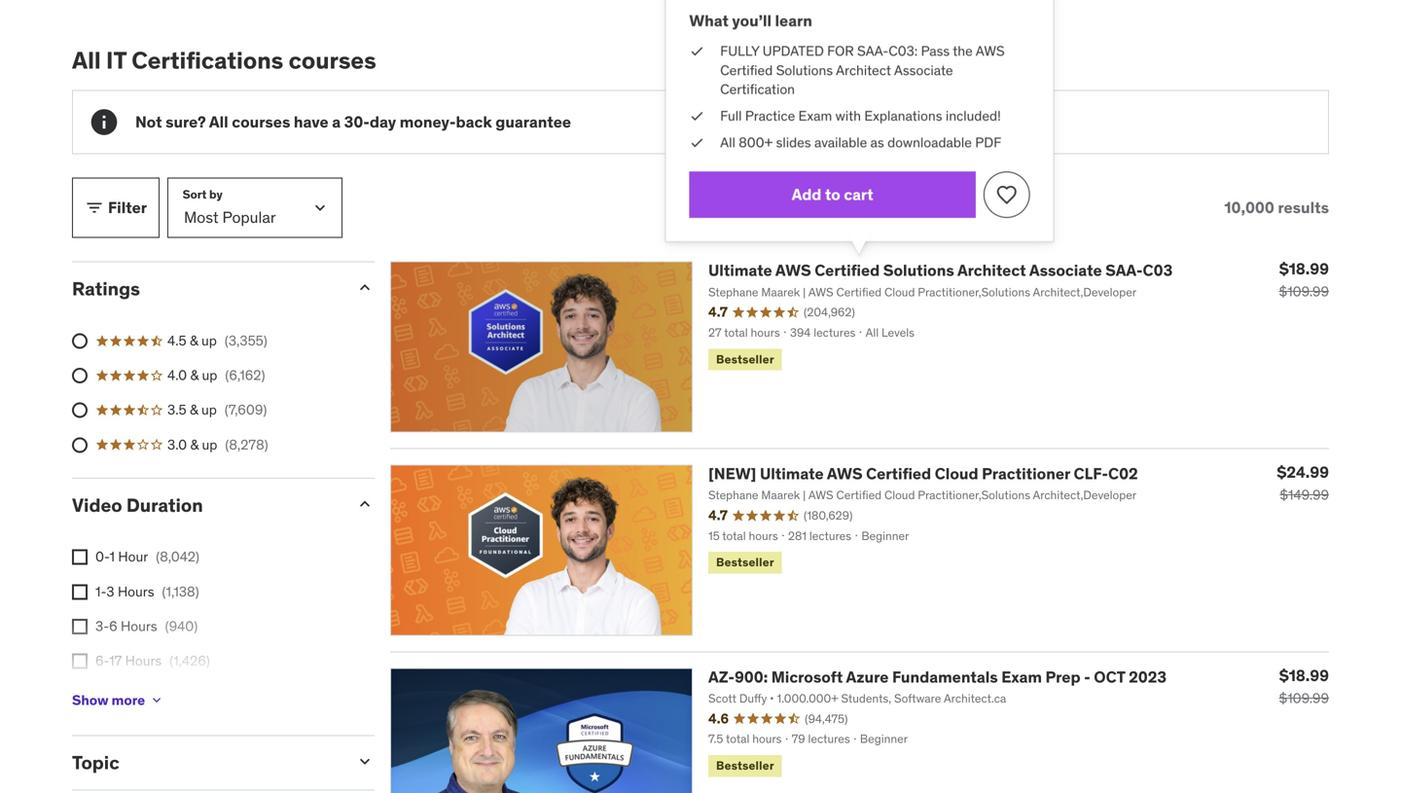 Task type: describe. For each thing, give the bounding box(es) containing it.
[new] ultimate aws certified cloud practitioner clf-c02
[[709, 464, 1138, 484]]

all for all it certifications courses
[[72, 46, 101, 75]]

you'll
[[732, 10, 771, 30]]

lectures
[[814, 325, 856, 340]]

6-
[[95, 652, 109, 670]]

small image inside filter button
[[85, 198, 104, 218]]

courses for certifications
[[289, 46, 376, 75]]

practitioner
[[982, 464, 1071, 484]]

architect inside fully updated for saa-c03: pass the aws certified solutions architect associate certification
[[836, 61, 892, 79]]

all 800+ slides available as downloadable pdf
[[720, 134, 1002, 151]]

not sure? all courses have a 30-day money-back guarantee
[[135, 112, 571, 132]]

clf-
[[1074, 464, 1109, 484]]

up for 4.0 & up
[[202, 367, 217, 384]]

xsmall image left 3-
[[72, 619, 88, 634]]

4.0 & up (6,162)
[[167, 367, 265, 384]]

394 lectures
[[790, 325, 856, 340]]

topic
[[72, 751, 119, 774]]

3.0
[[167, 436, 187, 453]]

& for 3.0
[[190, 436, 199, 453]]

associate inside fully updated for saa-c03: pass the aws certified solutions architect associate certification
[[895, 61, 954, 79]]

800+
[[738, 134, 773, 151]]

17+ hours
[[95, 687, 157, 704]]

all for all levels
[[866, 325, 879, 340]]

certification
[[720, 80, 795, 98]]

back
[[456, 112, 492, 132]]

204962 reviews element
[[804, 304, 855, 321]]

xsmall image for 1-3 hours (1,138)
[[72, 584, 88, 600]]

pass
[[922, 42, 951, 60]]

what you'll learn
[[689, 10, 812, 30]]

& for 4.0
[[190, 367, 199, 384]]

slides
[[776, 134, 811, 151]]

6-17 hours (1,426)
[[95, 652, 210, 670]]

oct
[[1094, 667, 1126, 687]]

hours for 3-6 hours
[[121, 617, 157, 635]]

what
[[689, 10, 728, 30]]

900:
[[735, 667, 768, 687]]

c03:
[[889, 42, 918, 60]]

bestseller
[[716, 352, 775, 367]]

show
[[72, 691, 109, 709]]

ultimate aws certified solutions architect associate saa-c03 link
[[709, 261, 1173, 281]]

c03
[[1143, 261, 1173, 281]]

fundamentals
[[892, 667, 998, 687]]

cloud inside ultimate aws certified solutions architect associate saa-c03 stephane maarek | aws certified cloud practitioner,solutions architect,developer
[[885, 285, 915, 300]]

1 $18.99 $109.99 from the top
[[1279, 259, 1330, 300]]

30-
[[344, 112, 370, 132]]

available
[[814, 134, 868, 151]]

have
[[294, 112, 329, 132]]

for
[[827, 42, 854, 60]]

az-900: microsoft azure fundamentals exam prep - oct 2023
[[709, 667, 1167, 687]]

10,000 results status
[[1225, 198, 1330, 218]]

3
[[106, 583, 114, 600]]

certifications
[[132, 46, 283, 75]]

hour
[[118, 548, 148, 566]]

levels
[[882, 325, 915, 340]]

certified inside fully updated for saa-c03: pass the aws certified solutions architect associate certification
[[720, 61, 773, 79]]

as
[[871, 134, 885, 151]]

downloadable
[[888, 134, 973, 151]]

the
[[954, 42, 974, 60]]

associate inside ultimate aws certified solutions architect associate saa-c03 stephane maarek | aws certified cloud practitioner,solutions architect,developer
[[1030, 261, 1102, 281]]

$24.99 $149.99
[[1277, 462, 1330, 504]]

(1,138)
[[162, 583, 199, 600]]

explanations
[[865, 107, 943, 125]]

duration
[[126, 493, 203, 517]]

microsoft
[[772, 667, 843, 687]]

(8,042)
[[156, 548, 199, 566]]

(7,609)
[[225, 401, 267, 419]]

xsmall image left 800+
[[689, 133, 704, 153]]

wishlist image
[[996, 184, 1020, 207]]

1
[[110, 548, 115, 566]]

0-1 hour (8,042)
[[95, 548, 199, 566]]

ultimate aws certified solutions architect associate saa-c03 stephane maarek | aws certified cloud practitioner,solutions architect,developer
[[709, 261, 1173, 300]]

1-3 hours (1,138)
[[95, 583, 199, 600]]

(3,355)
[[225, 332, 267, 349]]

solutions inside ultimate aws certified solutions architect associate saa-c03 stephane maarek | aws certified cloud practitioner,solutions architect,developer
[[884, 261, 955, 281]]

hours
[[751, 325, 780, 340]]

up for 3.0 & up
[[202, 436, 217, 453]]

3-6 hours (940)
[[95, 617, 198, 635]]

architect inside ultimate aws certified solutions architect associate saa-c03 stephane maarek | aws certified cloud practitioner,solutions architect,developer
[[958, 261, 1027, 281]]

fully updated for saa-c03: pass the aws certified solutions architect associate certification
[[720, 42, 1006, 98]]

more
[[112, 691, 145, 709]]

17
[[109, 652, 122, 670]]

results
[[1278, 198, 1330, 218]]

add
[[792, 185, 822, 205]]

(8,278)
[[225, 436, 268, 453]]

aws inside fully updated for saa-c03: pass the aws certified solutions architect associate certification
[[977, 42, 1006, 60]]

ratings
[[72, 277, 140, 300]]

az-
[[709, 667, 735, 687]]

topic button
[[72, 751, 340, 774]]

all levels
[[866, 325, 915, 340]]

small image for ratings
[[355, 278, 375, 298]]

1 $18.99 from the top
[[1280, 259, 1330, 279]]

$149.99
[[1280, 486, 1330, 504]]

2 $18.99 from the top
[[1280, 666, 1330, 686]]

1 horizontal spatial small image
[[355, 752, 375, 772]]

xsmall image for 6-17 hours (1,426)
[[72, 654, 88, 669]]

stephane
[[709, 285, 759, 300]]

4.7
[[709, 303, 728, 321]]

10,000
[[1225, 198, 1275, 218]]

4.0
[[167, 367, 187, 384]]

maarek
[[762, 285, 800, 300]]

guarantee
[[496, 112, 571, 132]]

-
[[1084, 667, 1091, 687]]

all right sure?
[[209, 112, 228, 132]]



Task type: vqa. For each thing, say whether or not it's contained in the screenshot.


Task type: locate. For each thing, give the bounding box(es) containing it.
1 vertical spatial $109.99
[[1279, 689, 1330, 707]]

filter
[[108, 198, 147, 218]]

& right 3.5
[[190, 401, 198, 419]]

up
[[201, 332, 217, 349], [202, 367, 217, 384], [201, 401, 217, 419], [202, 436, 217, 453]]

show more button
[[72, 681, 165, 720]]

a
[[332, 112, 341, 132]]

3.5 & up (7,609)
[[167, 401, 267, 419]]

(6,162)
[[225, 367, 265, 384]]

0 horizontal spatial associate
[[895, 61, 954, 79]]

3-
[[95, 617, 109, 635]]

associate down pass in the top right of the page
[[895, 61, 954, 79]]

1 vertical spatial $18.99 $109.99
[[1279, 666, 1330, 707]]

certified
[[720, 61, 773, 79], [815, 261, 880, 281], [837, 285, 882, 300], [866, 464, 932, 484]]

0 vertical spatial small image
[[85, 198, 104, 218]]

xsmall image
[[689, 42, 704, 61], [72, 550, 88, 565], [72, 584, 88, 600], [72, 654, 88, 669]]

2 $18.99 $109.99 from the top
[[1279, 666, 1330, 707]]

saa- inside fully updated for saa-c03: pass the aws certified solutions architect associate certification
[[858, 42, 889, 60]]

1 vertical spatial cloud
[[935, 464, 979, 484]]

0 vertical spatial exam
[[798, 107, 832, 125]]

architect,developer
[[1033, 285, 1137, 300]]

2 small image from the top
[[355, 494, 375, 514]]

video duration button
[[72, 493, 340, 517]]

1 horizontal spatial exam
[[1002, 667, 1042, 687]]

cloud
[[885, 285, 915, 300], [935, 464, 979, 484]]

(1,426)
[[170, 652, 210, 670]]

all for all 800+ slides available as downloadable pdf
[[720, 134, 735, 151]]

3.5
[[167, 401, 187, 419]]

4 & from the top
[[190, 436, 199, 453]]

xsmall image
[[689, 107, 704, 126], [689, 133, 704, 153], [72, 619, 88, 634], [149, 693, 165, 708]]

hours for 6-17 hours
[[125, 652, 162, 670]]

up right 4.5 on the left of page
[[201, 332, 217, 349]]

sure?
[[166, 112, 206, 132]]

27
[[709, 325, 722, 340]]

$24.99
[[1277, 462, 1330, 482]]

0 vertical spatial ultimate
[[709, 261, 773, 281]]

solutions inside fully updated for saa-c03: pass the aws certified solutions architect associate certification
[[776, 61, 833, 79]]

0 vertical spatial solutions
[[776, 61, 833, 79]]

& right 4.5 on the left of page
[[190, 332, 198, 349]]

4 up from the top
[[202, 436, 217, 453]]

[new]
[[709, 464, 757, 484]]

prep
[[1046, 667, 1081, 687]]

1 vertical spatial small image
[[355, 752, 375, 772]]

up for 3.5 & up
[[201, 401, 217, 419]]

1 vertical spatial associate
[[1030, 261, 1102, 281]]

filter button
[[72, 178, 160, 238]]

xsmall image right the more
[[149, 693, 165, 708]]

0 vertical spatial $18.99
[[1280, 259, 1330, 279]]

6
[[109, 617, 117, 635]]

cloud up levels
[[885, 285, 915, 300]]

xsmall image left 1-
[[72, 584, 88, 600]]

exam left prep
[[1002, 667, 1042, 687]]

included!
[[946, 107, 1002, 125]]

all down the full
[[720, 134, 735, 151]]

hours right 17 at the bottom left
[[125, 652, 162, 670]]

3 up from the top
[[201, 401, 217, 419]]

1 horizontal spatial solutions
[[884, 261, 955, 281]]

[new] ultimate aws certified cloud practitioner clf-c02 link
[[709, 464, 1138, 484]]

2 $109.99 from the top
[[1279, 689, 1330, 707]]

& for 3.5
[[190, 401, 198, 419]]

1 $109.99 from the top
[[1279, 283, 1330, 300]]

saa-
[[858, 42, 889, 60], [1106, 261, 1143, 281]]

17+
[[95, 687, 117, 704]]

architect down for
[[836, 61, 892, 79]]

full practice exam with explanations included!
[[720, 107, 1002, 125]]

3.0 & up (8,278)
[[167, 436, 268, 453]]

courses
[[289, 46, 376, 75], [232, 112, 290, 132]]

azure
[[846, 667, 889, 687]]

solutions
[[776, 61, 833, 79], [884, 261, 955, 281]]

1 up from the top
[[201, 332, 217, 349]]

1 horizontal spatial architect
[[958, 261, 1027, 281]]

0 horizontal spatial cloud
[[885, 285, 915, 300]]

small image for video duration
[[355, 494, 375, 514]]

courses up a
[[289, 46, 376, 75]]

$109.99
[[1279, 283, 1330, 300], [1279, 689, 1330, 707]]

all left 'it'
[[72, 46, 101, 75]]

394
[[790, 325, 811, 340]]

& right 4.0
[[190, 367, 199, 384]]

xsmall image left the full
[[689, 107, 704, 126]]

2 up from the top
[[202, 367, 217, 384]]

(940)
[[165, 617, 198, 635]]

up for 4.5 & up
[[201, 332, 217, 349]]

3 & from the top
[[190, 401, 198, 419]]

1 vertical spatial courses
[[232, 112, 290, 132]]

associate
[[895, 61, 954, 79], [1030, 261, 1102, 281]]

1 vertical spatial exam
[[1002, 667, 1042, 687]]

money-
[[400, 112, 456, 132]]

solutions up the practitioner,solutions
[[884, 261, 955, 281]]

0 vertical spatial $109.99
[[1279, 283, 1330, 300]]

0 vertical spatial cloud
[[885, 285, 915, 300]]

(204,962)
[[804, 305, 855, 320]]

az-900: microsoft azure fundamentals exam prep - oct 2023 link
[[709, 667, 1167, 687]]

courses for all
[[232, 112, 290, 132]]

& for 4.5
[[190, 332, 198, 349]]

up right 3.5
[[201, 401, 217, 419]]

xsmall image inside show more button
[[149, 693, 165, 708]]

hours right 6 at the bottom of the page
[[121, 617, 157, 635]]

1 & from the top
[[190, 332, 198, 349]]

cart
[[844, 185, 874, 205]]

0 vertical spatial associate
[[895, 61, 954, 79]]

2023
[[1129, 667, 1167, 687]]

fully
[[720, 42, 759, 60]]

pdf
[[976, 134, 1002, 151]]

cloud left practitioner
[[935, 464, 979, 484]]

0 horizontal spatial exam
[[798, 107, 832, 125]]

up right 4.0
[[202, 367, 217, 384]]

saa- right for
[[858, 42, 889, 60]]

small image
[[355, 278, 375, 298], [355, 494, 375, 514]]

add to cart button
[[689, 172, 977, 219]]

1 vertical spatial solutions
[[884, 261, 955, 281]]

xsmall image left 0-
[[72, 550, 88, 565]]

0 vertical spatial $18.99 $109.99
[[1279, 259, 1330, 300]]

ultimate right [new]
[[760, 464, 824, 484]]

0 horizontal spatial architect
[[836, 61, 892, 79]]

video duration
[[72, 493, 203, 517]]

xsmall image left 6-
[[72, 654, 88, 669]]

1-
[[95, 583, 106, 600]]

ultimate inside ultimate aws certified solutions architect associate saa-c03 stephane maarek | aws certified cloud practitioner,solutions architect,developer
[[709, 261, 773, 281]]

& right 3.0
[[190, 436, 199, 453]]

to
[[825, 185, 841, 205]]

hours right 3
[[118, 583, 154, 600]]

|
[[803, 285, 806, 300]]

xsmall image for 0-1 hour (8,042)
[[72, 550, 88, 565]]

learn
[[775, 10, 812, 30]]

1 vertical spatial small image
[[355, 494, 375, 514]]

full
[[720, 107, 742, 125]]

4.5
[[167, 332, 187, 349]]

10,000 results
[[1225, 198, 1330, 218]]

practitioner,solutions
[[918, 285, 1031, 300]]

1 vertical spatial $18.99
[[1280, 666, 1330, 686]]

0 vertical spatial small image
[[355, 278, 375, 298]]

1 horizontal spatial cloud
[[935, 464, 979, 484]]

1 horizontal spatial saa-
[[1106, 261, 1143, 281]]

0 horizontal spatial solutions
[[776, 61, 833, 79]]

solutions down 'updated'
[[776, 61, 833, 79]]

ultimate up "stephane"
[[709, 261, 773, 281]]

exam left with
[[798, 107, 832, 125]]

up right 3.0
[[202, 436, 217, 453]]

0 horizontal spatial saa-
[[858, 42, 889, 60]]

architect up the practitioner,solutions
[[958, 261, 1027, 281]]

courses left have
[[232, 112, 290, 132]]

ultimate
[[709, 261, 773, 281], [760, 464, 824, 484]]

c02
[[1109, 464, 1138, 484]]

saa- up architect,developer
[[1106, 261, 1143, 281]]

xsmall image down the what
[[689, 42, 704, 61]]

practice
[[745, 107, 795, 125]]

0 horizontal spatial small image
[[85, 198, 104, 218]]

1 vertical spatial architect
[[958, 261, 1027, 281]]

1 vertical spatial ultimate
[[760, 464, 824, 484]]

video
[[72, 493, 122, 517]]

4.5 & up (3,355)
[[167, 332, 267, 349]]

saa- inside ultimate aws certified solutions architect associate saa-c03 stephane maarek | aws certified cloud practitioner,solutions architect,developer
[[1106, 261, 1143, 281]]

1 horizontal spatial associate
[[1030, 261, 1102, 281]]

all left levels
[[866, 325, 879, 340]]

1 vertical spatial saa-
[[1106, 261, 1143, 281]]

hours for 1-3 hours
[[118, 583, 154, 600]]

0 vertical spatial architect
[[836, 61, 892, 79]]

hours right 17+
[[120, 687, 157, 704]]

0 vertical spatial saa-
[[858, 42, 889, 60]]

2 & from the top
[[190, 367, 199, 384]]

1 small image from the top
[[355, 278, 375, 298]]

small image
[[85, 198, 104, 218], [355, 752, 375, 772]]

associate up architect,developer
[[1030, 261, 1102, 281]]

0 vertical spatial courses
[[289, 46, 376, 75]]

all it certifications courses
[[72, 46, 376, 75]]

27 total hours
[[709, 325, 780, 340]]



